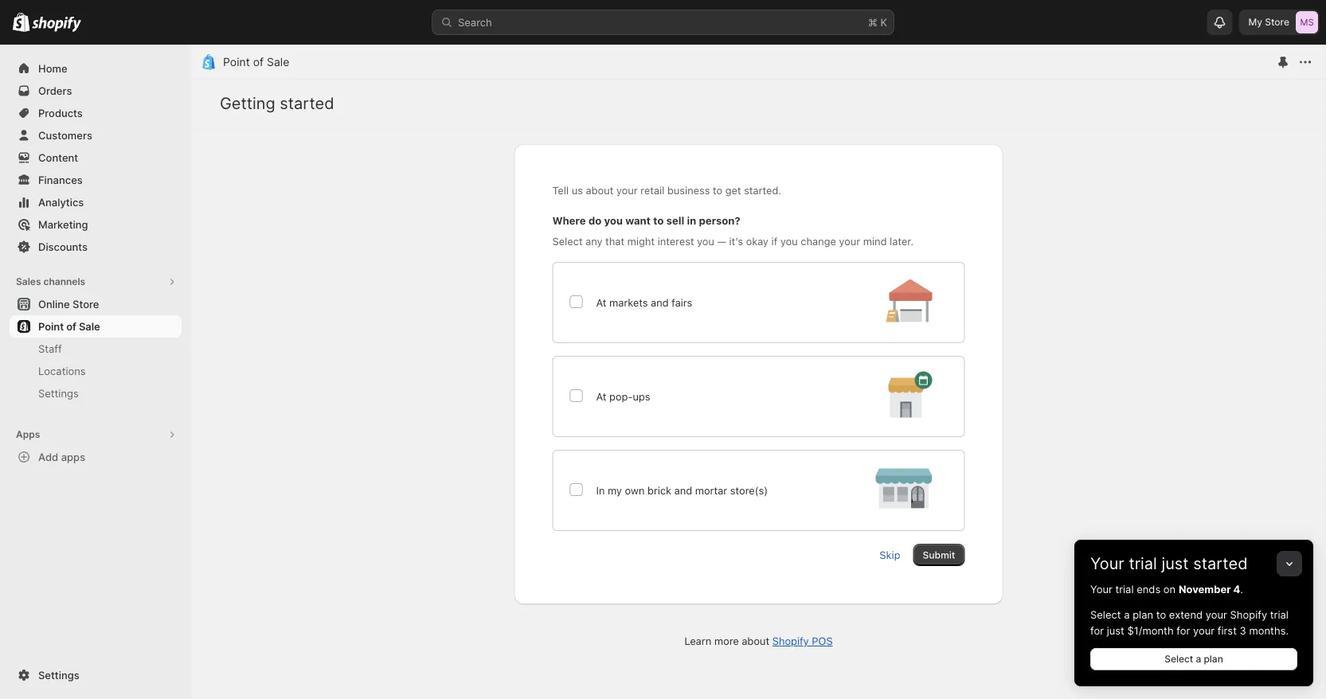 Task type: locate. For each thing, give the bounding box(es) containing it.
$1/month
[[1127, 624, 1174, 637]]

apps
[[61, 451, 85, 463]]

trial for ends
[[1115, 583, 1134, 595]]

store inside button
[[73, 298, 99, 310]]

for
[[1090, 624, 1104, 637], [1177, 624, 1190, 637]]

1 horizontal spatial select
[[1165, 654, 1193, 665]]

trial up months. on the right bottom
[[1270, 609, 1289, 621]]

0 vertical spatial just
[[1162, 554, 1189, 573]]

0 horizontal spatial point of sale
[[38, 320, 100, 333]]

0 vertical spatial started
[[280, 93, 334, 113]]

plan down first
[[1204, 654, 1223, 665]]

sales
[[16, 276, 41, 288]]

trial up ends
[[1129, 554, 1157, 573]]

sale down online store link
[[79, 320, 100, 333]]

customers
[[38, 129, 92, 141]]

a inside select a plan to extend your shopify trial for just $1/month for your first 3 months.
[[1124, 609, 1130, 621]]

of up getting in the top of the page
[[253, 55, 264, 69]]

point right icon for point of sale
[[223, 55, 250, 69]]

select
[[1090, 609, 1121, 621], [1165, 654, 1193, 665]]

point of sale down online store
[[38, 320, 100, 333]]

1 vertical spatial select
[[1165, 654, 1193, 665]]

shopify
[[1230, 609, 1267, 621]]

0 horizontal spatial store
[[73, 298, 99, 310]]

1 horizontal spatial plan
[[1204, 654, 1223, 665]]

of
[[253, 55, 264, 69], [66, 320, 76, 333]]

trial inside dropdown button
[[1129, 554, 1157, 573]]

started right getting in the top of the page
[[280, 93, 334, 113]]

1 your from the top
[[1090, 554, 1124, 573]]

sales channels button
[[10, 271, 182, 293]]

apps button
[[10, 424, 182, 446]]

my store image
[[1296, 11, 1318, 33]]

select inside select a plan to extend your shopify trial for just $1/month for your first 3 months.
[[1090, 609, 1121, 621]]

1 vertical spatial a
[[1196, 654, 1201, 665]]

a up $1/month
[[1124, 609, 1130, 621]]

2 settings link from the top
[[10, 664, 182, 687]]

1 horizontal spatial store
[[1265, 16, 1290, 28]]

store right my
[[1265, 16, 1290, 28]]

0 vertical spatial your
[[1090, 554, 1124, 573]]

0 vertical spatial a
[[1124, 609, 1130, 621]]

settings link
[[10, 382, 182, 405], [10, 664, 182, 687]]

1 settings link from the top
[[10, 382, 182, 405]]

1 vertical spatial your
[[1090, 583, 1113, 595]]

0 vertical spatial settings link
[[10, 382, 182, 405]]

your up "your trial ends on november 4 ."
[[1090, 554, 1124, 573]]

0 vertical spatial of
[[253, 55, 264, 69]]

store down 'sales channels' button
[[73, 298, 99, 310]]

select a plan link
[[1090, 648, 1298, 671]]

started up 'november'
[[1193, 554, 1248, 573]]

sale
[[267, 55, 289, 69], [79, 320, 100, 333]]

1 for from the left
[[1090, 624, 1104, 637]]

1 vertical spatial point of sale
[[38, 320, 100, 333]]

a for select a plan to extend your shopify trial for just $1/month for your first 3 months.
[[1124, 609, 1130, 621]]

2 vertical spatial trial
[[1270, 609, 1289, 621]]

your
[[1090, 554, 1124, 573], [1090, 583, 1113, 595]]

just
[[1162, 554, 1189, 573], [1107, 624, 1125, 637]]

add
[[38, 451, 58, 463]]

0 vertical spatial point of sale link
[[223, 55, 289, 69]]

trial left ends
[[1115, 583, 1134, 595]]

0 horizontal spatial plan
[[1133, 609, 1153, 621]]

ends
[[1137, 583, 1161, 595]]

your for your trial just started
[[1090, 554, 1124, 573]]

add apps button
[[10, 446, 182, 468]]

1 vertical spatial point of sale link
[[10, 315, 182, 338]]

your
[[1206, 609, 1227, 621], [1193, 624, 1215, 637]]

0 horizontal spatial a
[[1124, 609, 1130, 621]]

orders
[[38, 84, 72, 97]]

trial
[[1129, 554, 1157, 573], [1115, 583, 1134, 595], [1270, 609, 1289, 621]]

point of sale
[[223, 55, 289, 69], [38, 320, 100, 333]]

home
[[38, 62, 67, 74]]

finances
[[38, 174, 83, 186]]

0 horizontal spatial just
[[1107, 624, 1125, 637]]

1 horizontal spatial just
[[1162, 554, 1189, 573]]

4
[[1233, 583, 1240, 595]]

your inside dropdown button
[[1090, 554, 1124, 573]]

1 horizontal spatial started
[[1193, 554, 1248, 573]]

plan inside select a plan to extend your shopify trial for just $1/month for your first 3 months.
[[1133, 609, 1153, 621]]

select down select a plan to extend your shopify trial for just $1/month for your first 3 months.
[[1165, 654, 1193, 665]]

1 horizontal spatial for
[[1177, 624, 1190, 637]]

point up 'staff'
[[38, 320, 64, 333]]

started
[[280, 93, 334, 113], [1193, 554, 1248, 573]]

point of sale link down online store
[[10, 315, 182, 338]]

0 vertical spatial settings
[[38, 387, 79, 399]]

to
[[1156, 609, 1166, 621]]

your up first
[[1206, 609, 1227, 621]]

2 your from the top
[[1090, 583, 1113, 595]]

point of sale up getting in the top of the page
[[223, 55, 289, 69]]

a for select a plan
[[1196, 654, 1201, 665]]

shopify image
[[32, 16, 81, 32]]

discounts
[[38, 241, 88, 253]]

0 vertical spatial select
[[1090, 609, 1121, 621]]

for left $1/month
[[1090, 624, 1104, 637]]

just left $1/month
[[1107, 624, 1125, 637]]

store for online store
[[73, 298, 99, 310]]

on
[[1164, 583, 1176, 595]]

1 vertical spatial started
[[1193, 554, 1248, 573]]

plan up $1/month
[[1133, 609, 1153, 621]]

analytics link
[[10, 191, 182, 213]]

0 vertical spatial plan
[[1133, 609, 1153, 621]]

1 horizontal spatial sale
[[267, 55, 289, 69]]

a
[[1124, 609, 1130, 621], [1196, 654, 1201, 665]]

1 horizontal spatial a
[[1196, 654, 1201, 665]]

point of sale link up getting in the top of the page
[[223, 55, 289, 69]]

settings
[[38, 387, 79, 399], [38, 669, 79, 681]]

products link
[[10, 102, 182, 124]]

1 horizontal spatial point of sale link
[[223, 55, 289, 69]]

trial for just
[[1129, 554, 1157, 573]]

1 vertical spatial plan
[[1204, 654, 1223, 665]]

getting
[[220, 93, 275, 113]]

1 vertical spatial trial
[[1115, 583, 1134, 595]]

first
[[1218, 624, 1237, 637]]

1 vertical spatial sale
[[79, 320, 100, 333]]

store
[[1265, 16, 1290, 28], [73, 298, 99, 310]]

1 vertical spatial of
[[66, 320, 76, 333]]

sale up getting started
[[267, 55, 289, 69]]

my store
[[1249, 16, 1290, 28]]

0 horizontal spatial point
[[38, 320, 64, 333]]

just up on
[[1162, 554, 1189, 573]]

1 horizontal spatial point
[[223, 55, 250, 69]]

2 settings from the top
[[38, 669, 79, 681]]

plan
[[1133, 609, 1153, 621], [1204, 654, 1223, 665]]

0 vertical spatial store
[[1265, 16, 1290, 28]]

1 vertical spatial point
[[38, 320, 64, 333]]

0 horizontal spatial started
[[280, 93, 334, 113]]

0 vertical spatial point
[[223, 55, 250, 69]]

0 horizontal spatial sale
[[79, 320, 100, 333]]

0 horizontal spatial for
[[1090, 624, 1104, 637]]

locations
[[38, 365, 86, 377]]

extend
[[1169, 609, 1203, 621]]

your left ends
[[1090, 583, 1113, 595]]

k
[[881, 16, 887, 28]]

1 horizontal spatial point of sale
[[223, 55, 289, 69]]

⌘
[[868, 16, 878, 28]]

online
[[38, 298, 70, 310]]

point
[[223, 55, 250, 69], [38, 320, 64, 333]]

0 horizontal spatial select
[[1090, 609, 1121, 621]]

sales channels
[[16, 276, 85, 288]]

of down online store
[[66, 320, 76, 333]]

apps
[[16, 429, 40, 440]]

my
[[1249, 16, 1263, 28]]

1 vertical spatial settings
[[38, 669, 79, 681]]

your for your trial ends on november 4 .
[[1090, 583, 1113, 595]]

marketing
[[38, 218, 88, 231]]

a down select a plan to extend your shopify trial for just $1/month for your first 3 months.
[[1196, 654, 1201, 665]]

for down extend
[[1177, 624, 1190, 637]]

3
[[1240, 624, 1246, 637]]

0 vertical spatial point of sale
[[223, 55, 289, 69]]

point of sale link
[[223, 55, 289, 69], [10, 315, 182, 338]]

0 vertical spatial sale
[[267, 55, 289, 69]]

select left to
[[1090, 609, 1121, 621]]

0 horizontal spatial of
[[66, 320, 76, 333]]

1 vertical spatial store
[[73, 298, 99, 310]]

store for my store
[[1265, 16, 1290, 28]]

1 vertical spatial settings link
[[10, 664, 182, 687]]

your left first
[[1193, 624, 1215, 637]]

0 vertical spatial trial
[[1129, 554, 1157, 573]]

online store button
[[0, 293, 191, 315]]

1 vertical spatial just
[[1107, 624, 1125, 637]]



Task type: describe. For each thing, give the bounding box(es) containing it.
staff
[[38, 342, 62, 355]]

⌘ k
[[868, 16, 887, 28]]

just inside dropdown button
[[1162, 554, 1189, 573]]

shopify image
[[13, 12, 30, 32]]

2 for from the left
[[1177, 624, 1190, 637]]

0 vertical spatial your
[[1206, 609, 1227, 621]]

1 vertical spatial your
[[1193, 624, 1215, 637]]

november
[[1179, 583, 1231, 595]]

add apps
[[38, 451, 85, 463]]

your trial ends on november 4 .
[[1090, 583, 1243, 595]]

select for select a plan
[[1165, 654, 1193, 665]]

orders link
[[10, 80, 182, 102]]

online store link
[[10, 293, 182, 315]]

.
[[1240, 583, 1243, 595]]

marketing link
[[10, 213, 182, 236]]

select a plan
[[1165, 654, 1223, 665]]

staff link
[[10, 338, 182, 360]]

analytics
[[38, 196, 84, 208]]

products
[[38, 107, 83, 119]]

select a plan to extend your shopify trial for just $1/month for your first 3 months.
[[1090, 609, 1289, 637]]

content link
[[10, 147, 182, 169]]

1 horizontal spatial of
[[253, 55, 264, 69]]

your trial just started
[[1090, 554, 1248, 573]]

home link
[[10, 57, 182, 80]]

search
[[458, 16, 492, 28]]

finances link
[[10, 169, 182, 191]]

started inside dropdown button
[[1193, 554, 1248, 573]]

trial inside select a plan to extend your shopify trial for just $1/month for your first 3 months.
[[1270, 609, 1289, 621]]

just inside select a plan to extend your shopify trial for just $1/month for your first 3 months.
[[1107, 624, 1125, 637]]

getting started
[[220, 93, 334, 113]]

content
[[38, 151, 78, 164]]

locations link
[[10, 360, 182, 382]]

months.
[[1249, 624, 1289, 637]]

your trial just started button
[[1074, 540, 1313, 573]]

customers link
[[10, 124, 182, 147]]

discounts link
[[10, 236, 182, 258]]

0 horizontal spatial point of sale link
[[10, 315, 182, 338]]

select for select a plan to extend your shopify trial for just $1/month for your first 3 months.
[[1090, 609, 1121, 621]]

your trial just started element
[[1074, 581, 1313, 687]]

plan for select a plan to extend your shopify trial for just $1/month for your first 3 months.
[[1133, 609, 1153, 621]]

icon for point of sale image
[[201, 54, 217, 70]]

online store
[[38, 298, 99, 310]]

1 settings from the top
[[38, 387, 79, 399]]

plan for select a plan
[[1204, 654, 1223, 665]]

channels
[[43, 276, 85, 288]]



Task type: vqa. For each thing, say whether or not it's contained in the screenshot.
Search collections text field
no



